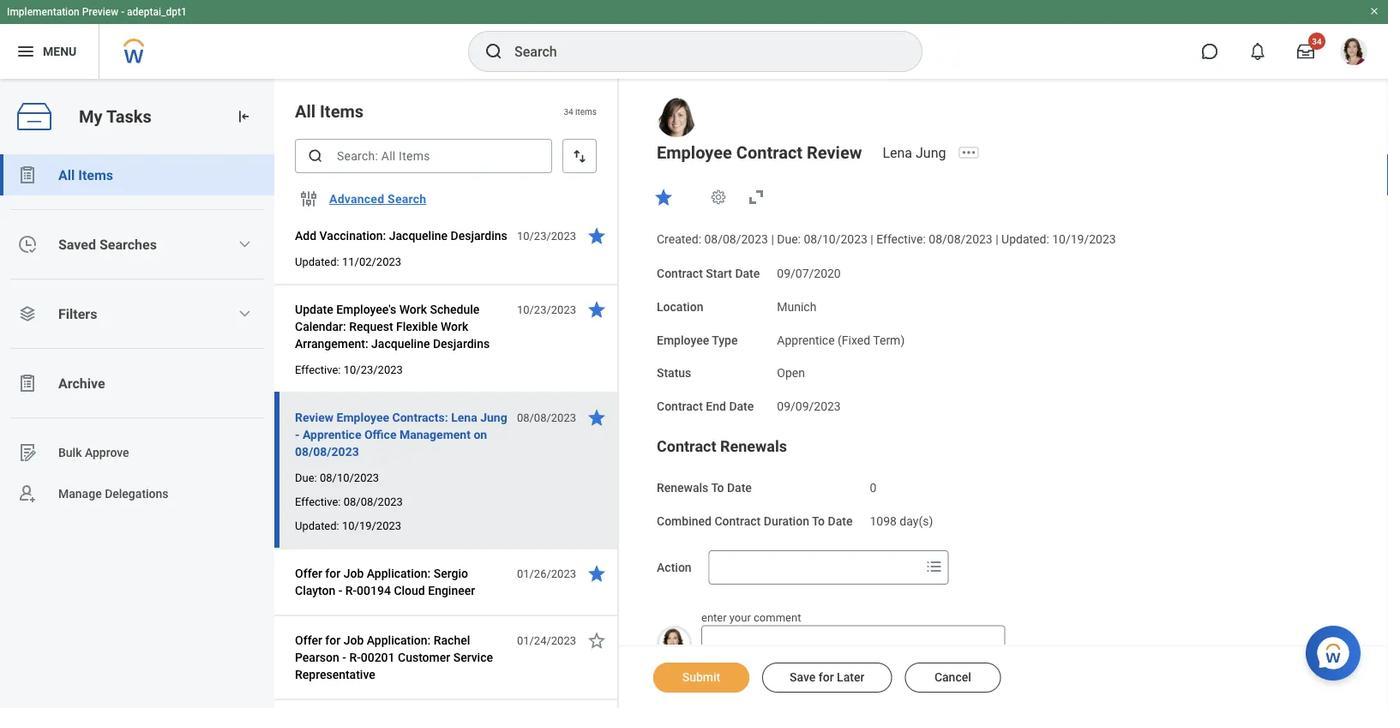 Task type: vqa. For each thing, say whether or not it's contained in the screenshot.
top Leadership
no



Task type: describe. For each thing, give the bounding box(es) containing it.
office
[[365, 428, 397, 442]]

date for contract end date
[[730, 400, 754, 414]]

saved searches button
[[0, 224, 275, 265]]

effective: 08/08/2023
[[295, 495, 403, 508]]

0 horizontal spatial to
[[711, 481, 724, 495]]

service
[[454, 651, 493, 665]]

lena jung
[[883, 145, 947, 161]]

0 horizontal spatial renewals
[[657, 481, 709, 495]]

contract renewals
[[657, 438, 787, 456]]

1 horizontal spatial 10/19/2023
[[1053, 232, 1117, 247]]

list containing all items
[[0, 154, 275, 515]]

apprentice (fixed term) element
[[777, 330, 905, 347]]

review inside 'review employee contracts: lena jung - apprentice office management on 08/08/2023'
[[295, 410, 334, 425]]

engineer
[[428, 584, 475, 598]]

jacqueline inside button
[[389, 229, 448, 243]]

arrangement:
[[295, 337, 369, 351]]

date left 1098
[[828, 514, 853, 528]]

renewals to date
[[657, 481, 752, 495]]

cancel button
[[905, 663, 1001, 693]]

09/07/2020
[[777, 267, 841, 281]]

updated: for updated: 11/02/2023
[[295, 255, 339, 268]]

star image for offer for job application: sergio clayton ‎- r-00194 cloud engineer
[[587, 564, 607, 584]]

renewals to date element
[[870, 471, 877, 496]]

lena inside 'review employee contracts: lena jung - apprentice office management on 08/08/2023'
[[451, 410, 478, 425]]

item list element
[[275, 79, 619, 709]]

job for 00201
[[344, 634, 364, 648]]

due: inside item list element
[[295, 471, 317, 484]]

search
[[388, 192, 427, 206]]

star image for update employee's work schedule calendar: request flexible work arrangement: jacqueline desjardins
[[587, 299, 607, 320]]

desjardins inside update employee's work schedule calendar: request flexible work arrangement: jacqueline desjardins
[[433, 337, 490, 351]]

pearson
[[295, 651, 340, 665]]

archive
[[58, 375, 105, 392]]

clayton
[[295, 584, 336, 598]]

contract renewals button
[[657, 438, 787, 456]]

for for clayton
[[325, 567, 341, 581]]

filters button
[[0, 293, 275, 335]]

day(s)
[[900, 514, 934, 528]]

archive button
[[0, 363, 275, 404]]

34 for 34 items
[[564, 106, 574, 116]]

0 vertical spatial 08/10/2023
[[804, 232, 868, 247]]

saved searches
[[58, 236, 157, 253]]

status
[[657, 366, 692, 380]]

1098 day(s)
[[870, 514, 934, 528]]

end
[[706, 400, 727, 414]]

schedule
[[430, 302, 480, 317]]

cancel
[[935, 671, 972, 685]]

type
[[712, 333, 738, 347]]

Search: All Items text field
[[295, 139, 552, 173]]

Search Workday  search field
[[515, 33, 887, 70]]

apprentice (fixed term)
[[777, 333, 905, 347]]

update employee's work schedule calendar: request flexible work arrangement: jacqueline desjardins
[[295, 302, 490, 351]]

perspective image
[[17, 304, 38, 324]]

advanced search
[[329, 192, 427, 206]]

contracts:
[[392, 410, 448, 425]]

menu
[[43, 44, 77, 58]]

implementation preview -   adeptai_dpt1
[[7, 6, 187, 18]]

open
[[777, 366, 805, 380]]

10/19/2023 inside item list element
[[342, 519, 402, 532]]

00201
[[361, 651, 395, 665]]

combined contract duration to date element
[[870, 504, 934, 529]]

management
[[400, 428, 471, 442]]

all items inside item list element
[[295, 101, 364, 121]]

close environment banner image
[[1370, 6, 1380, 16]]

rename image
[[17, 443, 38, 463]]

approve
[[85, 446, 129, 460]]

items inside item list element
[[320, 101, 364, 121]]

items inside button
[[78, 167, 113, 183]]

clipboard image for all items
[[17, 165, 38, 185]]

jung inside 'review employee contracts: lena jung - apprentice office management on 08/08/2023'
[[481, 410, 508, 425]]

2 vertical spatial 10/23/2023
[[344, 363, 403, 376]]

implementation
[[7, 6, 80, 18]]

vaccination:
[[320, 229, 386, 243]]

- inside menu "banner"
[[121, 6, 124, 18]]

1 vertical spatial work
[[441, 320, 469, 334]]

1098
[[870, 514, 897, 528]]

menu banner
[[0, 0, 1389, 79]]

review employee contracts: lena jung - apprentice office management on 08/08/2023
[[295, 410, 508, 459]]

offer for offer for job application: rachel pearson ‎- r-00201 customer service representative
[[295, 634, 322, 648]]

saved
[[58, 236, 96, 253]]

due: 08/10/2023
[[295, 471, 379, 484]]

flexible
[[396, 320, 438, 334]]

save for later
[[790, 671, 865, 685]]

created:
[[657, 232, 702, 247]]

searches
[[99, 236, 157, 253]]

offer for job application: rachel pearson ‎- r-00201 customer service representative
[[295, 634, 493, 682]]

jacqueline inside update employee's work schedule calendar: request flexible work arrangement: jacqueline desjardins
[[372, 337, 430, 351]]

11/02/2023
[[342, 255, 402, 268]]

employee's photo (lena jung) image
[[657, 98, 697, 137]]

contract for contract start date
[[657, 267, 703, 281]]

manage delegations link
[[0, 474, 275, 515]]

r- for 00201
[[349, 651, 361, 665]]

Action field
[[710, 552, 921, 583]]

34 button
[[1288, 33, 1326, 70]]

employee inside 'review employee contracts: lena jung - apprentice office management on 08/08/2023'
[[337, 410, 389, 425]]

contract renewals group
[[657, 436, 1355, 530]]

chevron down image for filters
[[238, 307, 252, 321]]

contract start date
[[657, 267, 760, 281]]

01/24/2023
[[517, 634, 576, 647]]

all inside item list element
[[295, 101, 316, 121]]

filters
[[58, 306, 97, 322]]

contract end date element
[[777, 389, 841, 415]]

application: for customer
[[367, 634, 431, 648]]

comment
[[754, 612, 802, 625]]

1 | from the left
[[772, 232, 774, 247]]

r- for 00194
[[346, 584, 357, 598]]

action bar region
[[619, 646, 1389, 709]]

combined contract duration to date
[[657, 514, 853, 528]]

for inside button
[[819, 671, 834, 685]]

date for renewals to date
[[727, 481, 752, 495]]

save
[[790, 671, 816, 685]]

cloud
[[394, 584, 425, 598]]

term)
[[874, 333, 905, 347]]

34 for 34
[[1313, 36, 1323, 46]]

my tasks element
[[0, 79, 275, 709]]

submit button
[[654, 663, 750, 693]]

0 horizontal spatial work
[[399, 302, 427, 317]]

effective: for effective: 10/23/2023
[[295, 363, 341, 376]]

created: 08/08/2023 | due: 08/10/2023 | effective: 08/08/2023 | updated: 10/19/2023
[[657, 232, 1117, 247]]

‎- for pearson
[[343, 651, 347, 665]]

justify image
[[15, 41, 36, 62]]

fullscreen image
[[746, 187, 767, 208]]

employee contract review
[[657, 142, 862, 163]]

add vaccination: jacqueline desjardins button
[[295, 226, 508, 246]]

open element
[[777, 363, 805, 380]]

‎- for clayton
[[339, 584, 343, 598]]

enter your comment
[[702, 612, 802, 625]]

my
[[79, 106, 103, 127]]

01/26/2023
[[517, 567, 576, 580]]

contract up the fullscreen icon
[[737, 142, 803, 163]]

employee for employee contract review
[[657, 142, 732, 163]]



Task type: locate. For each thing, give the bounding box(es) containing it.
-
[[121, 6, 124, 18], [295, 428, 300, 442]]

0 vertical spatial effective:
[[877, 232, 926, 247]]

10/23/2023 for update employee's work schedule calendar: request flexible work arrangement: jacqueline desjardins
[[517, 303, 576, 316]]

star image
[[654, 187, 674, 208], [587, 226, 607, 246], [587, 299, 607, 320], [587, 407, 607, 428]]

to down contract renewals on the bottom of page
[[711, 481, 724, 495]]

contract start date element
[[777, 256, 841, 282]]

1 vertical spatial r-
[[349, 651, 361, 665]]

munich element
[[777, 296, 817, 314]]

1 horizontal spatial work
[[441, 320, 469, 334]]

‎- up representative
[[343, 651, 347, 665]]

1 horizontal spatial jung
[[916, 145, 947, 161]]

1 horizontal spatial apprentice
[[777, 333, 835, 347]]

munich
[[777, 300, 817, 314]]

job inside offer for job application: sergio clayton ‎- r-00194 cloud engineer
[[344, 567, 364, 581]]

for inside offer for job application: rachel pearson ‎- r-00201 customer service representative
[[325, 634, 341, 648]]

0 horizontal spatial 10/19/2023
[[342, 519, 402, 532]]

job for 00194
[[344, 567, 364, 581]]

1 vertical spatial job
[[344, 634, 364, 648]]

clipboard image left archive
[[17, 373, 38, 394]]

1 clipboard image from the top
[[17, 165, 38, 185]]

10/19/2023
[[1053, 232, 1117, 247], [342, 519, 402, 532]]

1 chevron down image from the top
[[238, 238, 252, 251]]

0 horizontal spatial all
[[58, 167, 75, 183]]

10/23/2023 for add vaccination: jacqueline desjardins
[[517, 229, 576, 242]]

1 vertical spatial 08/10/2023
[[320, 471, 379, 484]]

1 horizontal spatial due:
[[777, 232, 801, 247]]

1 vertical spatial chevron down image
[[238, 307, 252, 321]]

chevron down image for saved searches
[[238, 238, 252, 251]]

0 horizontal spatial |
[[772, 232, 774, 247]]

0 vertical spatial ‎-
[[339, 584, 343, 598]]

work up flexible
[[399, 302, 427, 317]]

0 vertical spatial all items
[[295, 101, 364, 121]]

1 application: from the top
[[367, 567, 431, 581]]

for
[[325, 567, 341, 581], [325, 634, 341, 648], [819, 671, 834, 685]]

rachel
[[434, 634, 470, 648]]

action
[[657, 561, 692, 575]]

1 horizontal spatial to
[[812, 514, 825, 528]]

r- inside offer for job application: rachel pearson ‎- r-00201 customer service representative
[[349, 651, 361, 665]]

0 horizontal spatial review
[[295, 410, 334, 425]]

1 horizontal spatial all
[[295, 101, 316, 121]]

updated: for updated: 10/19/2023
[[295, 519, 339, 532]]

desjardins
[[451, 229, 508, 243], [433, 337, 490, 351]]

offer up pearson at left
[[295, 634, 322, 648]]

1 star image from the top
[[587, 564, 607, 584]]

transformation import image
[[235, 108, 252, 125]]

employee up office
[[337, 410, 389, 425]]

job
[[344, 567, 364, 581], [344, 634, 364, 648]]

employee down "employee's photo (lena jung)"
[[657, 142, 732, 163]]

1 vertical spatial 10/19/2023
[[342, 519, 402, 532]]

employee down location
[[657, 333, 710, 347]]

r- inside offer for job application: sergio clayton ‎- r-00194 cloud engineer
[[346, 584, 357, 598]]

bulk approve link
[[0, 432, 275, 474]]

job up 00201 on the left
[[344, 634, 364, 648]]

request
[[349, 320, 393, 334]]

contract down the contract end date
[[657, 438, 717, 456]]

date right start
[[735, 267, 760, 281]]

inbox large image
[[1298, 43, 1315, 60]]

contract
[[737, 142, 803, 163], [657, 267, 703, 281], [657, 400, 703, 414], [657, 438, 717, 456], [715, 514, 761, 528]]

search image
[[484, 41, 504, 62], [307, 148, 324, 165]]

2 vertical spatial for
[[819, 671, 834, 685]]

1 offer from the top
[[295, 567, 322, 581]]

2 star image from the top
[[587, 631, 607, 651]]

job up 00194
[[344, 567, 364, 581]]

|
[[772, 232, 774, 247], [871, 232, 874, 247], [996, 232, 999, 247]]

2 horizontal spatial |
[[996, 232, 999, 247]]

offer inside offer for job application: rachel pearson ‎- r-00201 customer service representative
[[295, 634, 322, 648]]

1 horizontal spatial 34
[[1313, 36, 1323, 46]]

1 vertical spatial due:
[[295, 471, 317, 484]]

employee's photo (logan mcneil) image
[[657, 626, 692, 662]]

preview
[[82, 6, 119, 18]]

location
[[657, 300, 704, 314]]

effective:
[[877, 232, 926, 247], [295, 363, 341, 376], [295, 495, 341, 508]]

for up pearson at left
[[325, 634, 341, 648]]

combined
[[657, 514, 712, 528]]

0 vertical spatial chevron down image
[[238, 238, 252, 251]]

0 horizontal spatial items
[[78, 167, 113, 183]]

offer for offer for job application: sergio clayton ‎- r-00194 cloud engineer
[[295, 567, 322, 581]]

manage
[[58, 487, 102, 501]]

0 vertical spatial employee
[[657, 142, 732, 163]]

1 vertical spatial search image
[[307, 148, 324, 165]]

desjardins down schedule
[[433, 337, 490, 351]]

sort image
[[571, 148, 588, 165]]

updated: 10/19/2023
[[295, 519, 402, 532]]

1 vertical spatial review
[[295, 410, 334, 425]]

0 vertical spatial renewals
[[721, 438, 787, 456]]

1 vertical spatial items
[[78, 167, 113, 183]]

09/09/2023
[[777, 400, 841, 414]]

apprentice inside 'review employee contracts: lena jung - apprentice office management on 08/08/2023'
[[303, 428, 362, 442]]

0 vertical spatial due:
[[777, 232, 801, 247]]

0 vertical spatial offer
[[295, 567, 322, 581]]

search image inside menu "banner"
[[484, 41, 504, 62]]

chevron down image left the update
[[238, 307, 252, 321]]

0 vertical spatial jung
[[916, 145, 947, 161]]

0 vertical spatial 10/23/2023
[[517, 229, 576, 242]]

1 vertical spatial 10/23/2023
[[517, 303, 576, 316]]

0 vertical spatial job
[[344, 567, 364, 581]]

employee for employee type
[[657, 333, 710, 347]]

review
[[807, 142, 862, 163], [295, 410, 334, 425]]

jacqueline
[[389, 229, 448, 243], [372, 337, 430, 351]]

date for contract start date
[[735, 267, 760, 281]]

all items
[[295, 101, 364, 121], [58, 167, 113, 183]]

0 horizontal spatial 08/10/2023
[[320, 471, 379, 484]]

2 chevron down image from the top
[[238, 307, 252, 321]]

for up clayton
[[325, 567, 341, 581]]

34 inside button
[[1313, 36, 1323, 46]]

0 horizontal spatial -
[[121, 6, 124, 18]]

1 vertical spatial employee
[[657, 333, 710, 347]]

star image right 01/26/2023
[[587, 564, 607, 584]]

application: inside offer for job application: sergio clayton ‎- r-00194 cloud engineer
[[367, 567, 431, 581]]

1 vertical spatial jacqueline
[[372, 337, 430, 351]]

application: inside offer for job application: rachel pearson ‎- r-00201 customer service representative
[[367, 634, 431, 648]]

1 vertical spatial 34
[[564, 106, 574, 116]]

update employee's work schedule calendar: request flexible work arrangement: jacqueline desjardins button
[[295, 299, 508, 354]]

chevron down image
[[238, 238, 252, 251], [238, 307, 252, 321]]

1 horizontal spatial all items
[[295, 101, 364, 121]]

‎- inside offer for job application: rachel pearson ‎- r-00201 customer service representative
[[343, 651, 347, 665]]

for right save
[[819, 671, 834, 685]]

0 vertical spatial review
[[807, 142, 862, 163]]

apprentice down the munich
[[777, 333, 835, 347]]

later
[[837, 671, 865, 685]]

0 vertical spatial apprentice
[[777, 333, 835, 347]]

clipboard image inside the all items button
[[17, 165, 38, 185]]

0 vertical spatial star image
[[587, 564, 607, 584]]

0 horizontal spatial search image
[[307, 148, 324, 165]]

‎- right clayton
[[339, 584, 343, 598]]

1 horizontal spatial review
[[807, 142, 862, 163]]

star image for add vaccination: jacqueline desjardins
[[587, 226, 607, 246]]

job inside offer for job application: rachel pearson ‎- r-00201 customer service representative
[[344, 634, 364, 648]]

for inside offer for job application: sergio clayton ‎- r-00194 cloud engineer
[[325, 567, 341, 581]]

0 horizontal spatial all items
[[58, 167, 113, 183]]

calendar:
[[295, 320, 346, 334]]

application: up 00201 on the left
[[367, 634, 431, 648]]

all items inside button
[[58, 167, 113, 183]]

2 clipboard image from the top
[[17, 373, 38, 394]]

34 inside item list element
[[564, 106, 574, 116]]

1 job from the top
[[344, 567, 364, 581]]

08/10/2023 up the effective: 08/08/2023
[[320, 471, 379, 484]]

review left lena jung on the top of the page
[[807, 142, 862, 163]]

customer
[[398, 651, 451, 665]]

1 vertical spatial star image
[[587, 631, 607, 651]]

my tasks
[[79, 106, 152, 127]]

jacqueline down search
[[389, 229, 448, 243]]

to right duration
[[812, 514, 825, 528]]

0 vertical spatial jacqueline
[[389, 229, 448, 243]]

08/08/2023
[[705, 232, 769, 247], [929, 232, 993, 247], [517, 411, 576, 424], [295, 445, 359, 459], [344, 495, 403, 508]]

contract for contract renewals
[[657, 438, 717, 456]]

0 vertical spatial clipboard image
[[17, 165, 38, 185]]

application: up cloud
[[367, 567, 431, 581]]

offer for job application: sergio clayton ‎- r-00194 cloud engineer
[[295, 567, 475, 598]]

star image for offer for job application: rachel pearson ‎- r-00201 customer service representative
[[587, 631, 607, 651]]

0 vertical spatial 34
[[1313, 36, 1323, 46]]

2 | from the left
[[871, 232, 874, 247]]

search image inside item list element
[[307, 148, 324, 165]]

2 vertical spatial updated:
[[295, 519, 339, 532]]

1 vertical spatial offer
[[295, 634, 322, 648]]

clipboard image inside "archive" button
[[17, 373, 38, 394]]

1 horizontal spatial renewals
[[721, 438, 787, 456]]

desjardins up schedule
[[451, 229, 508, 243]]

star image
[[587, 564, 607, 584], [587, 631, 607, 651]]

work down schedule
[[441, 320, 469, 334]]

contract down renewals to date
[[715, 514, 761, 528]]

star image right 01/24/2023
[[587, 631, 607, 651]]

application:
[[367, 567, 431, 581], [367, 634, 431, 648]]

contract up location
[[657, 267, 703, 281]]

- right preview
[[121, 6, 124, 18]]

jung
[[916, 145, 947, 161], [481, 410, 508, 425]]

1 vertical spatial clipboard image
[[17, 373, 38, 394]]

1 horizontal spatial lena
[[883, 145, 913, 161]]

for for pearson
[[325, 634, 341, 648]]

0 horizontal spatial apprentice
[[303, 428, 362, 442]]

0 horizontal spatial lena
[[451, 410, 478, 425]]

desjardins inside the add vaccination: jacqueline desjardins button
[[451, 229, 508, 243]]

duration
[[764, 514, 810, 528]]

your
[[730, 612, 751, 625]]

offer for job application: sergio clayton ‎- r-00194 cloud engineer button
[[295, 564, 508, 601]]

0 vertical spatial updated:
[[1002, 232, 1050, 247]]

34 left profile logan mcneil icon
[[1313, 36, 1323, 46]]

all inside button
[[58, 167, 75, 183]]

- inside 'review employee contracts: lena jung - apprentice office management on 08/08/2023'
[[295, 428, 300, 442]]

1 vertical spatial lena
[[451, 410, 478, 425]]

list
[[0, 154, 275, 515]]

34 items
[[564, 106, 597, 116]]

2 job from the top
[[344, 634, 364, 648]]

2 offer from the top
[[295, 634, 322, 648]]

date right the end
[[730, 400, 754, 414]]

1 vertical spatial all items
[[58, 167, 113, 183]]

r- right clayton
[[346, 584, 357, 598]]

- up due: 08/10/2023
[[295, 428, 300, 442]]

1 vertical spatial effective:
[[295, 363, 341, 376]]

review down effective: 10/23/2023
[[295, 410, 334, 425]]

delegations
[[105, 487, 169, 501]]

0 vertical spatial -
[[121, 6, 124, 18]]

0 horizontal spatial 34
[[564, 106, 574, 116]]

configure image
[[299, 189, 319, 209]]

34
[[1313, 36, 1323, 46], [564, 106, 574, 116]]

3 | from the left
[[996, 232, 999, 247]]

0 vertical spatial all
[[295, 101, 316, 121]]

tasks
[[106, 106, 152, 127]]

all items button
[[0, 154, 275, 196]]

0 vertical spatial lena
[[883, 145, 913, 161]]

1 vertical spatial updated:
[[295, 255, 339, 268]]

r- up representative
[[349, 651, 361, 665]]

clipboard image for archive
[[17, 373, 38, 394]]

offer inside offer for job application: sergio clayton ‎- r-00194 cloud engineer
[[295, 567, 322, 581]]

effective: 10/23/2023
[[295, 363, 403, 376]]

renewals
[[721, 438, 787, 456], [657, 481, 709, 495]]

date up combined contract duration to date
[[727, 481, 752, 495]]

contract down "status"
[[657, 400, 703, 414]]

0 vertical spatial desjardins
[[451, 229, 508, 243]]

items
[[576, 106, 597, 116]]

0 vertical spatial to
[[711, 481, 724, 495]]

1 vertical spatial apprentice
[[303, 428, 362, 442]]

1 horizontal spatial |
[[871, 232, 874, 247]]

star image for review employee contracts: lena jung - apprentice office management on 08/08/2023
[[587, 407, 607, 428]]

offer
[[295, 567, 322, 581], [295, 634, 322, 648]]

all up saved
[[58, 167, 75, 183]]

effective: for effective: 08/08/2023
[[295, 495, 341, 508]]

adeptai_dpt1
[[127, 6, 187, 18]]

manage delegations
[[58, 487, 169, 501]]

1 horizontal spatial search image
[[484, 41, 504, 62]]

1 horizontal spatial -
[[295, 428, 300, 442]]

bulk approve
[[58, 446, 129, 460]]

due: up the effective: 08/08/2023
[[295, 471, 317, 484]]

clock check image
[[17, 234, 38, 255]]

review employee contracts: lena jung - apprentice office management on 08/08/2023 button
[[295, 407, 508, 462]]

employee's
[[336, 302, 396, 317]]

update
[[295, 302, 333, 317]]

apprentice
[[777, 333, 835, 347], [303, 428, 362, 442]]

items
[[320, 101, 364, 121], [78, 167, 113, 183]]

lena jung element
[[883, 145, 957, 161]]

08/10/2023
[[804, 232, 868, 247], [320, 471, 379, 484]]

start
[[706, 267, 733, 281]]

0 horizontal spatial due:
[[295, 471, 317, 484]]

updated:
[[1002, 232, 1050, 247], [295, 255, 339, 268], [295, 519, 339, 532]]

contract end date
[[657, 400, 754, 414]]

0 vertical spatial r-
[[346, 584, 357, 598]]

advanced
[[329, 192, 385, 206]]

prompts image
[[924, 557, 945, 577]]

1 vertical spatial for
[[325, 634, 341, 648]]

clipboard image
[[17, 165, 38, 185], [17, 373, 38, 394]]

0 vertical spatial search image
[[484, 41, 504, 62]]

advanced search button
[[323, 182, 433, 216]]

08/10/2023 up contract start date element on the right top of page
[[804, 232, 868, 247]]

2 vertical spatial employee
[[337, 410, 389, 425]]

on
[[474, 428, 487, 442]]

to
[[711, 481, 724, 495], [812, 514, 825, 528]]

save for later button
[[763, 663, 892, 693]]

08/10/2023 inside item list element
[[320, 471, 379, 484]]

due: up contract start date element on the right top of page
[[777, 232, 801, 247]]

due:
[[777, 232, 801, 247], [295, 471, 317, 484]]

submit
[[683, 671, 721, 685]]

08/08/2023 inside 'review employee contracts: lena jung - apprentice office management on 08/08/2023'
[[295, 445, 359, 459]]

0 vertical spatial for
[[325, 567, 341, 581]]

34 left items at the left of page
[[564, 106, 574, 116]]

1 vertical spatial ‎-
[[343, 651, 347, 665]]

application: for cloud
[[367, 567, 431, 581]]

sergio
[[434, 567, 468, 581]]

bulk
[[58, 446, 82, 460]]

1 vertical spatial -
[[295, 428, 300, 442]]

1 vertical spatial jung
[[481, 410, 508, 425]]

2 application: from the top
[[367, 634, 431, 648]]

updated: 11/02/2023
[[295, 255, 402, 268]]

employee
[[657, 142, 732, 163], [657, 333, 710, 347], [337, 410, 389, 425]]

renewals down the end
[[721, 438, 787, 456]]

renewals up combined
[[657, 481, 709, 495]]

0 vertical spatial application:
[[367, 567, 431, 581]]

0 vertical spatial 10/19/2023
[[1053, 232, 1117, 247]]

profile logan mcneil image
[[1341, 38, 1368, 69]]

2 vertical spatial effective:
[[295, 495, 341, 508]]

1 vertical spatial renewals
[[657, 481, 709, 495]]

chevron down image left add
[[238, 238, 252, 251]]

0 vertical spatial work
[[399, 302, 427, 317]]

menu button
[[0, 24, 99, 79]]

all right transformation import icon
[[295, 101, 316, 121]]

‎- inside offer for job application: sergio clayton ‎- r-00194 cloud engineer
[[339, 584, 343, 598]]

contract for contract end date
[[657, 400, 703, 414]]

1 vertical spatial desjardins
[[433, 337, 490, 351]]

1 vertical spatial to
[[812, 514, 825, 528]]

apprentice up due: 08/10/2023
[[303, 428, 362, 442]]

employee type
[[657, 333, 738, 347]]

offer up clayton
[[295, 567, 322, 581]]

representative
[[295, 668, 376, 682]]

1 vertical spatial all
[[58, 167, 75, 183]]

1 horizontal spatial 08/10/2023
[[804, 232, 868, 247]]

jacqueline down flexible
[[372, 337, 430, 351]]

notifications large image
[[1250, 43, 1267, 60]]

gear image
[[710, 189, 727, 206]]

clipboard image up clock check icon
[[17, 165, 38, 185]]

0 vertical spatial items
[[320, 101, 364, 121]]

user plus image
[[17, 484, 38, 504]]

0 horizontal spatial jung
[[481, 410, 508, 425]]

00194
[[357, 584, 391, 598]]



